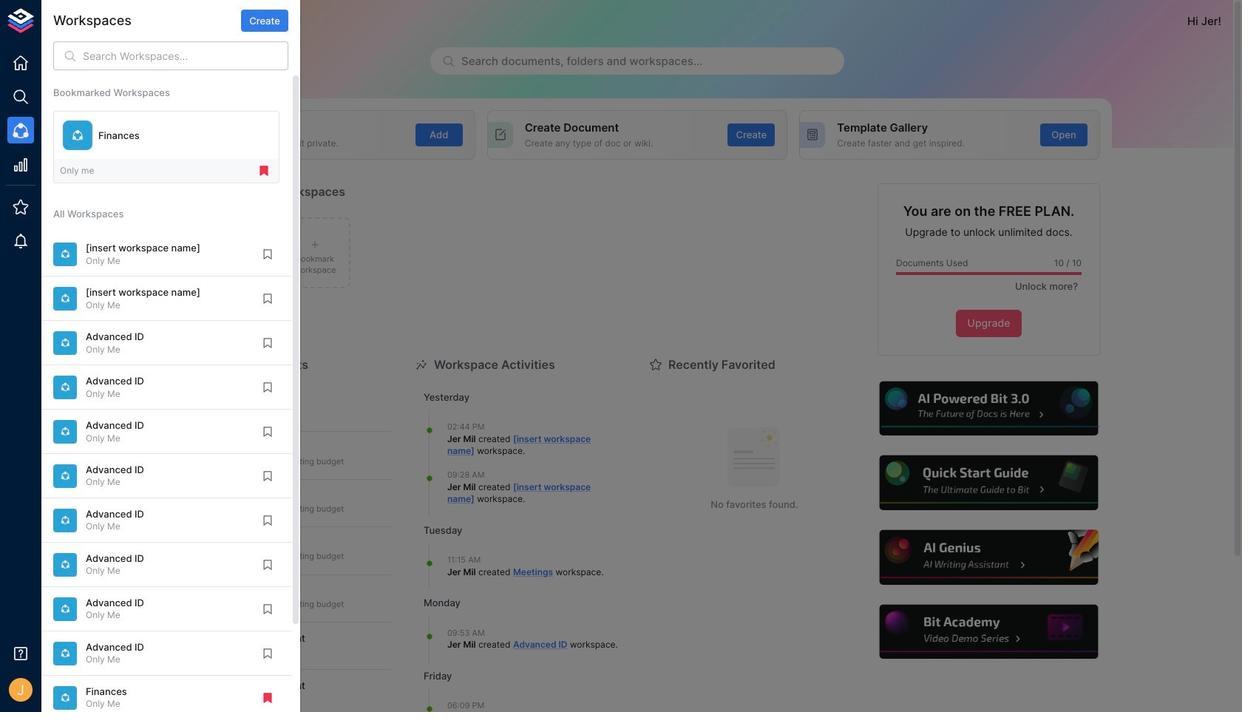Task type: vqa. For each thing, say whether or not it's contained in the screenshot.
Bookmark icon
yes



Task type: describe. For each thing, give the bounding box(es) containing it.
2 bookmark image from the top
[[261, 292, 274, 305]]

1 bookmark image from the top
[[261, 248, 274, 261]]

remove bookmark image
[[257, 164, 271, 178]]

Search Workspaces... text field
[[83, 41, 288, 70]]

1 help image from the top
[[878, 379, 1100, 438]]



Task type: locate. For each thing, give the bounding box(es) containing it.
3 bookmark image from the top
[[261, 336, 274, 350]]

3 help image from the top
[[878, 528, 1100, 587]]

6 bookmark image from the top
[[261, 647, 274, 660]]

3 bookmark image from the top
[[261, 469, 274, 483]]

2 bookmark image from the top
[[261, 425, 274, 438]]

1 bookmark image from the top
[[261, 381, 274, 394]]

remove bookmark image
[[261, 691, 274, 704]]

bookmark image
[[261, 381, 274, 394], [261, 425, 274, 438], [261, 469, 274, 483], [261, 558, 274, 571], [261, 602, 274, 616], [261, 647, 274, 660]]

4 help image from the top
[[878, 603, 1100, 661]]

bookmark image
[[261, 248, 274, 261], [261, 292, 274, 305], [261, 336, 274, 350], [261, 514, 274, 527]]

5 bookmark image from the top
[[261, 602, 274, 616]]

help image
[[878, 379, 1100, 438], [878, 454, 1100, 512], [878, 528, 1100, 587], [878, 603, 1100, 661]]

4 bookmark image from the top
[[261, 558, 274, 571]]

2 help image from the top
[[878, 454, 1100, 512]]

4 bookmark image from the top
[[261, 514, 274, 527]]



